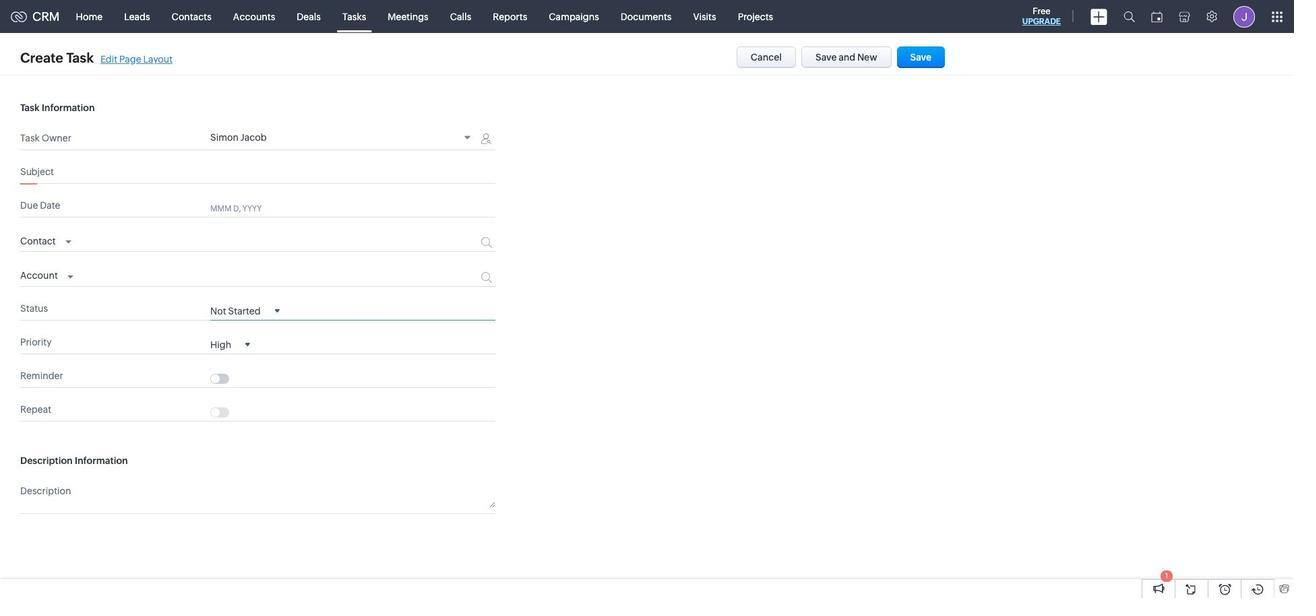 Task type: describe. For each thing, give the bounding box(es) containing it.
profile image
[[1234, 6, 1255, 27]]

calendar image
[[1151, 11, 1163, 22]]

mmm d, yyyy text field
[[210, 203, 453, 214]]

logo image
[[11, 11, 27, 22]]

profile element
[[1226, 0, 1263, 33]]



Task type: locate. For each thing, give the bounding box(es) containing it.
create menu image
[[1091, 8, 1108, 25]]

search element
[[1116, 0, 1143, 33]]

search image
[[1124, 11, 1135, 22]]

None text field
[[210, 483, 495, 508]]

None field
[[210, 132, 475, 145], [20, 232, 71, 248], [20, 267, 73, 283], [210, 305, 279, 317], [210, 339, 250, 350], [210, 132, 475, 145], [20, 232, 71, 248], [20, 267, 73, 283], [210, 305, 279, 317], [210, 339, 250, 350]]

None button
[[737, 47, 796, 68], [802, 47, 892, 68], [897, 47, 945, 68], [737, 47, 796, 68], [802, 47, 892, 68], [897, 47, 945, 68]]

create menu element
[[1083, 0, 1116, 33]]



Task type: vqa. For each thing, say whether or not it's contained in the screenshot.
Campaigns link
no



